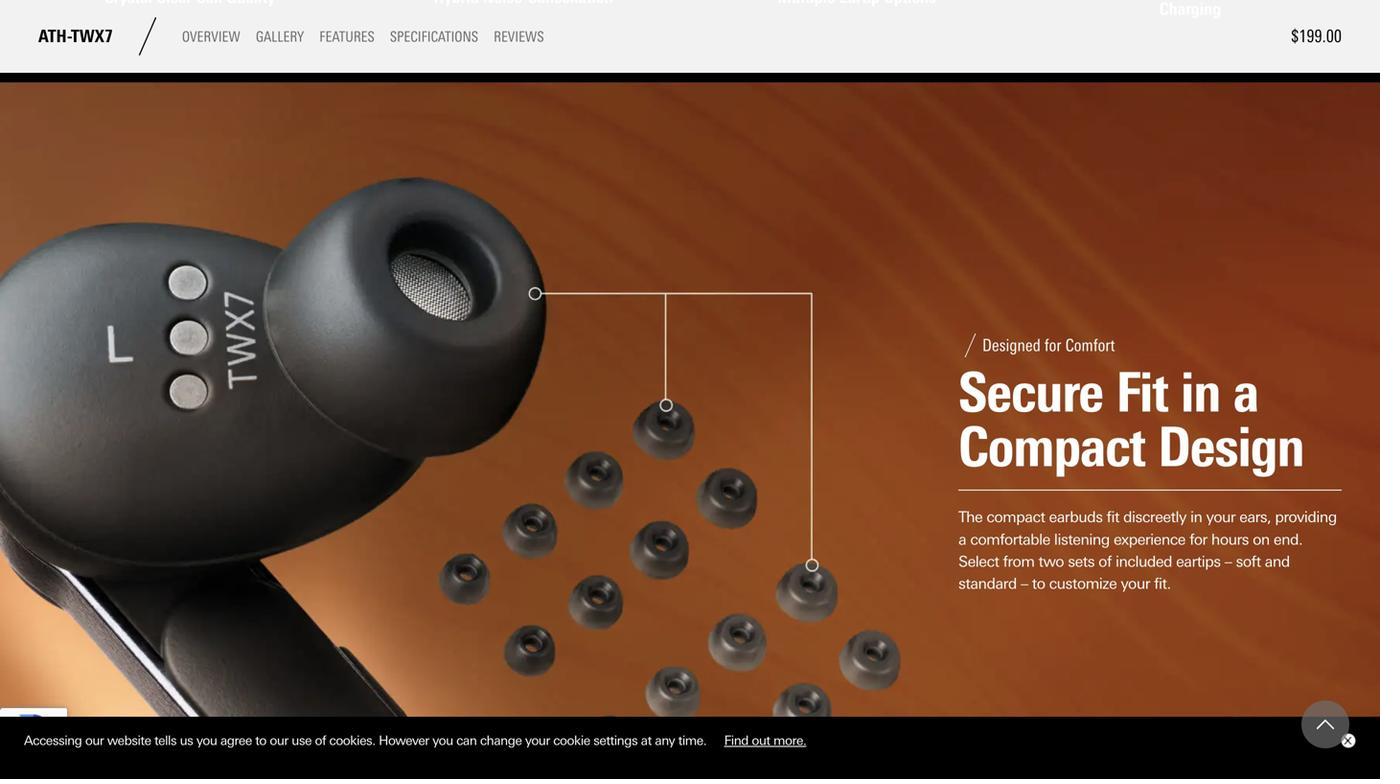 Task type: locate. For each thing, give the bounding box(es) containing it.
for
[[1190, 531, 1208, 548]]

your down included
[[1121, 575, 1151, 593]]

0 vertical spatial your
[[1207, 509, 1236, 526]]

of right use at the left of page
[[315, 734, 326, 749]]

of right sets
[[1099, 553, 1112, 571]]

1 vertical spatial to
[[255, 734, 266, 749]]

our
[[85, 734, 104, 749], [270, 734, 288, 749]]

twx7
[[72, 26, 113, 47]]

to
[[1032, 575, 1046, 593], [255, 734, 266, 749]]

– left soft
[[1225, 553, 1233, 571]]

accessing
[[24, 734, 82, 749]]

– down from
[[1021, 575, 1029, 593]]

1 horizontal spatial –
[[1225, 553, 1233, 571]]

1 horizontal spatial you
[[433, 734, 453, 749]]

1 horizontal spatial our
[[270, 734, 288, 749]]

hours
[[1212, 531, 1249, 548]]

earbuds
[[1050, 509, 1103, 526]]

2 horizontal spatial your
[[1207, 509, 1236, 526]]

two
[[1039, 553, 1064, 571]]

ears,
[[1240, 509, 1272, 526]]

ath-twx7
[[38, 26, 113, 47]]

tells
[[154, 734, 177, 749]]

you left can
[[433, 734, 453, 749]]

–
[[1225, 553, 1233, 571], [1021, 575, 1029, 593]]

more.
[[774, 734, 807, 749]]

0 horizontal spatial our
[[85, 734, 104, 749]]

soft
[[1236, 553, 1261, 571]]

1 horizontal spatial your
[[1121, 575, 1151, 593]]

specifications
[[390, 28, 479, 46]]

0 vertical spatial to
[[1032, 575, 1046, 593]]

website
[[107, 734, 151, 749]]

use
[[292, 734, 312, 749]]

our left use at the left of page
[[270, 734, 288, 749]]

sets
[[1068, 553, 1095, 571]]

however
[[379, 734, 429, 749]]

0 horizontal spatial –
[[1021, 575, 1029, 593]]

0 vertical spatial of
[[1099, 553, 1112, 571]]

2 our from the left
[[270, 734, 288, 749]]

discreetly
[[1124, 509, 1187, 526]]

your up hours
[[1207, 509, 1236, 526]]

from
[[1003, 553, 1035, 571]]

arrow up image
[[1317, 716, 1335, 734]]

1 horizontal spatial to
[[1032, 575, 1046, 593]]

cookies.
[[329, 734, 376, 749]]

0 horizontal spatial you
[[196, 734, 217, 749]]

1 vertical spatial your
[[1121, 575, 1151, 593]]

1 our from the left
[[85, 734, 104, 749]]

of
[[1099, 553, 1112, 571], [315, 734, 326, 749]]

and
[[1265, 553, 1290, 571]]

change
[[480, 734, 522, 749]]

2 you from the left
[[433, 734, 453, 749]]

time.
[[679, 734, 707, 749]]

your left the cookie
[[525, 734, 550, 749]]

you right us
[[196, 734, 217, 749]]

1 horizontal spatial of
[[1099, 553, 1112, 571]]

0 horizontal spatial of
[[315, 734, 326, 749]]

0 horizontal spatial your
[[525, 734, 550, 749]]

standard
[[959, 575, 1017, 593]]

your
[[1207, 509, 1236, 526], [1121, 575, 1151, 593], [525, 734, 550, 749]]

find
[[725, 734, 749, 749]]

overview
[[182, 28, 240, 46]]

the compact earbuds fit discreetly in your ears, providing a comfortable listening experience for hours on end. select from two sets of included eartips – soft and standard – to customize your fit.
[[959, 509, 1338, 593]]

out
[[752, 734, 771, 749]]

at
[[641, 734, 652, 749]]

to right agree
[[255, 734, 266, 749]]

1 you from the left
[[196, 734, 217, 749]]

reviews
[[494, 28, 544, 46]]

can
[[457, 734, 477, 749]]

eartips
[[1177, 553, 1221, 571]]

the
[[959, 509, 983, 526]]

customize
[[1050, 575, 1117, 593]]

to down two
[[1032, 575, 1046, 593]]

of inside the compact earbuds fit discreetly in your ears, providing a comfortable listening experience for hours on end. select from two sets of included eartips – soft and standard – to customize your fit.
[[1099, 553, 1112, 571]]

divider line image
[[128, 17, 167, 56]]

you
[[196, 734, 217, 749], [433, 734, 453, 749]]

our left website
[[85, 734, 104, 749]]



Task type: vqa. For each thing, say whether or not it's contained in the screenshot.
'ATN3600L' image
no



Task type: describe. For each thing, give the bounding box(es) containing it.
1 vertical spatial –
[[1021, 575, 1029, 593]]

accessing our website tells us you agree to our use of cookies. however you can change your cookie settings at any time.
[[24, 734, 710, 749]]

cookie
[[553, 734, 590, 749]]

in
[[1191, 509, 1203, 526]]

find out more.
[[725, 734, 807, 749]]

compact
[[987, 509, 1046, 526]]

select
[[959, 553, 1000, 571]]

1 vertical spatial of
[[315, 734, 326, 749]]

2 vertical spatial your
[[525, 734, 550, 749]]

gallery
[[256, 28, 304, 46]]

us
[[180, 734, 193, 749]]

experience
[[1114, 531, 1186, 548]]

any
[[655, 734, 675, 749]]

on
[[1253, 531, 1270, 548]]

a
[[959, 531, 967, 548]]

included
[[1116, 553, 1173, 571]]

listening
[[1055, 531, 1110, 548]]

fit.
[[1155, 575, 1171, 593]]

0 vertical spatial –
[[1225, 553, 1233, 571]]

agree
[[220, 734, 252, 749]]

comfortable
[[971, 531, 1051, 548]]

cross image
[[1344, 737, 1352, 745]]

$199.00
[[1292, 26, 1342, 47]]

settings
[[594, 734, 638, 749]]

0 horizontal spatial to
[[255, 734, 266, 749]]

providing
[[1276, 509, 1338, 526]]

find out more. link
[[710, 726, 821, 756]]

ath-
[[38, 26, 72, 47]]

features
[[320, 28, 375, 46]]

to inside the compact earbuds fit discreetly in your ears, providing a comfortable listening experience for hours on end. select from two sets of included eartips – soft and standard – to customize your fit.
[[1032, 575, 1046, 593]]

fit
[[1107, 509, 1120, 526]]

end.
[[1274, 531, 1303, 548]]



